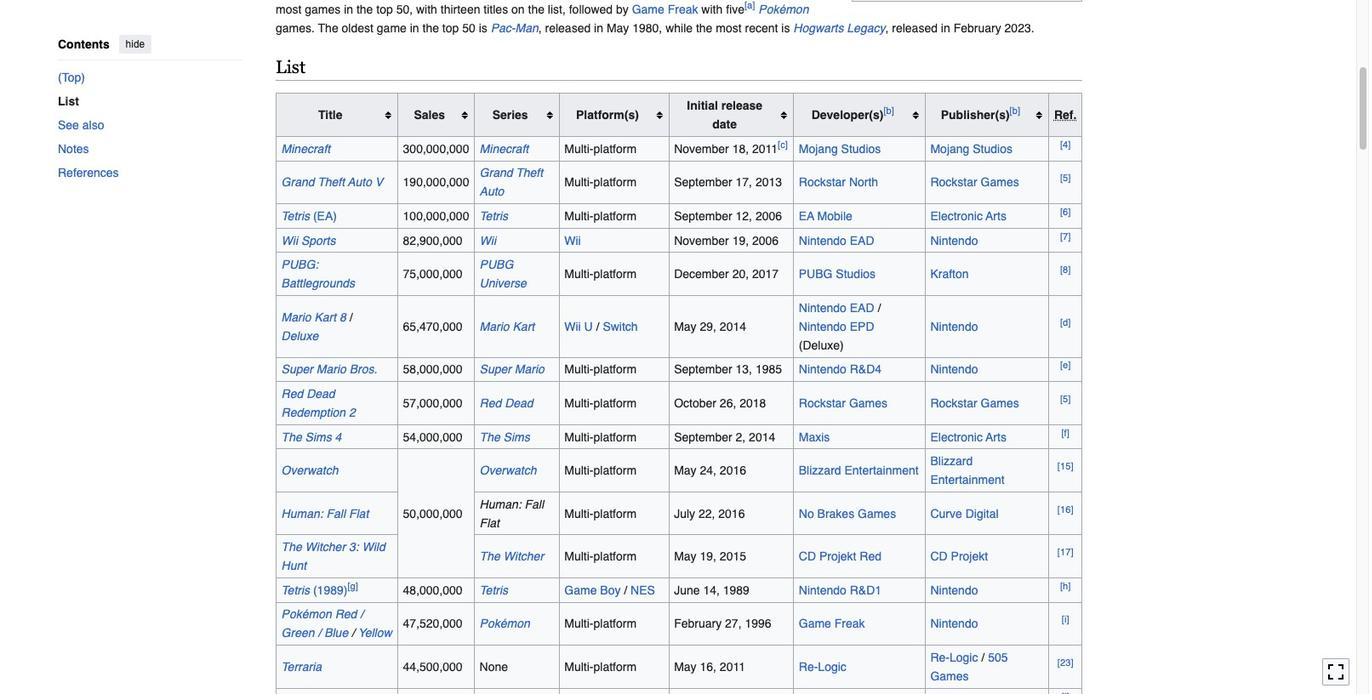 Task type: describe. For each thing, give the bounding box(es) containing it.
1 released from the left
[[545, 22, 591, 35]]

cd projekt red link
[[799, 550, 882, 564]]

pubg: battlegrounds link
[[281, 258, 355, 290]]

may for may 29, 2014
[[674, 320, 697, 333]]

kart for mario kart 8 / deluxe
[[315, 310, 336, 324]]

september for september 2, 2014
[[674, 430, 733, 444]]

pac-
[[491, 22, 515, 35]]

0 horizontal spatial blizzard entertainment link
[[799, 464, 919, 478]]

platform for grand theft auto
[[594, 176, 637, 189]]

1 minecraft link from the left
[[281, 142, 330, 156]]

grand for grand theft auto v
[[281, 176, 315, 189]]

r&d4
[[850, 363, 882, 377]]

electronic arts for ea mobile
[[931, 209, 1007, 223]]

red dead redemption 2
[[281, 387, 356, 420]]

platform for pokémon
[[594, 618, 637, 631]]

the sims 4 link
[[281, 430, 342, 444]]

1 mojang from the left
[[799, 142, 838, 156]]

2 nintendo link from the top
[[931, 320, 978, 333]]

2,
[[736, 430, 746, 444]]

while
[[666, 22, 693, 35]]

also
[[82, 118, 104, 132]]

multi-platform for super mario
[[565, 363, 637, 377]]

nintendo link for freak
[[931, 618, 978, 631]]

9 multi- from the top
[[565, 507, 594, 521]]

super mario link
[[480, 363, 545, 377]]

see also
[[58, 118, 104, 132]]

nintendo epd link
[[799, 320, 875, 333]]

[8] link
[[1061, 264, 1071, 276]]

0 horizontal spatial game freak link
[[632, 3, 698, 17]]

red up r&d1
[[860, 550, 882, 564]]

pubg:
[[281, 258, 319, 272]]

sims for the sims 4
[[305, 430, 332, 444]]

may inside pokémon games. the oldest game in the top 50 is pac-man , released in may 1980, while the most recent is hogwarts legacy , released in february 2023.
[[607, 22, 629, 35]]

(1989)
[[313, 584, 348, 597]]

switch link
[[603, 320, 638, 333]]

platform for pubg universe
[[594, 267, 637, 281]]

rockstar games for north
[[931, 176, 1020, 189]]

witcher for the witcher 3: wild hunt
[[305, 541, 346, 554]]

2016 for july 22, 2016
[[719, 507, 745, 521]]

2 in from the left
[[594, 22, 604, 35]]

red dead
[[480, 397, 533, 410]]

2 mojang studios link from the left
[[931, 142, 1013, 156]]

12 platform from the top
[[594, 661, 637, 674]]

nintendo link for r&d1
[[931, 584, 978, 597]]

november for november 19, 2006
[[674, 234, 729, 247]]

50
[[462, 22, 476, 35]]

1 horizontal spatial flat
[[480, 516, 500, 530]]

[c] link
[[778, 139, 788, 151]]

20,
[[733, 267, 749, 281]]

arts for maxis
[[986, 430, 1007, 444]]

july 22, 2016
[[674, 507, 745, 521]]

curve
[[931, 507, 963, 521]]

the inside pokémon games. the oldest game in the top 50 is pac-man , released in may 1980, while the most recent is hogwarts legacy , released in february 2023.
[[318, 22, 339, 35]]

(top)
[[58, 70, 85, 84]]

[17] link
[[1058, 547, 1074, 559]]

multi- for overwatch
[[565, 464, 594, 478]]

2 mojang from the left
[[931, 142, 970, 156]]

studios for krafton
[[836, 267, 876, 281]]

[f] link
[[1062, 427, 1070, 439]]

grand theft auto
[[480, 166, 543, 199]]

november for november 18, 2011 [c]
[[674, 142, 729, 156]]

1 horizontal spatial human:
[[480, 498, 522, 511]]

2 overwatch link from the left
[[480, 464, 537, 478]]

pokémon for pokémon red / green / blue
[[281, 608, 332, 622]]

human: fall flat link
[[281, 507, 369, 521]]

ea mobile link
[[799, 209, 853, 223]]

[7]
[[1061, 231, 1071, 242]]

cd for cd projekt
[[931, 550, 948, 564]]

2
[[349, 406, 356, 420]]

10 multi- from the top
[[565, 550, 594, 564]]

9 multi-platform from the top
[[565, 507, 637, 521]]

re- for re-logic
[[799, 661, 818, 674]]

bros.
[[350, 363, 377, 377]]

may for may 19, 2015
[[674, 550, 697, 564]]

[f]
[[1062, 427, 1070, 439]]

red up the sims
[[480, 397, 502, 410]]

26,
[[720, 397, 737, 410]]

2014 for may 29, 2014
[[720, 320, 747, 333]]

3 in from the left
[[941, 22, 951, 35]]

pubg studios link
[[799, 267, 876, 281]]

mario down universe
[[480, 320, 510, 333]]

red inside 'red dead redemption 2'
[[281, 387, 303, 401]]

witcher for the witcher
[[504, 550, 544, 564]]

0 horizontal spatial list
[[58, 94, 79, 108]]

(deluxe)
[[799, 339, 844, 352]]

re- for re-logic /
[[931, 651, 950, 665]]

series
[[493, 108, 528, 122]]

1 horizontal spatial blizzard
[[931, 455, 973, 468]]

rockstar games for games
[[931, 397, 1020, 410]]

brakes
[[818, 507, 855, 521]]

nintendo for nintendo link corresponding to ead
[[931, 234, 978, 247]]

recent
[[745, 22, 778, 35]]

nes
[[631, 584, 655, 597]]

game boy / nes
[[565, 584, 655, 597]]

54,000,000
[[403, 430, 463, 444]]

58,000,000
[[403, 363, 463, 377]]

mobile
[[818, 209, 853, 223]]

10 platform from the top
[[594, 550, 637, 564]]

sales
[[414, 108, 445, 122]]

december 20, 2017
[[674, 267, 779, 281]]

1 horizontal spatial blizzard entertainment link
[[931, 455, 1005, 487]]

1 is from the left
[[479, 22, 488, 35]]

1 the from the left
[[423, 22, 439, 35]]

see
[[58, 118, 79, 132]]

december
[[674, 267, 729, 281]]

[d] link
[[1061, 317, 1071, 329]]

hide button
[[119, 35, 152, 54]]

1 overwatch link from the left
[[281, 464, 338, 478]]

nintendo ead
[[799, 234, 875, 247]]

notes link
[[58, 137, 242, 160]]

november 18, 2011 [c]
[[674, 139, 788, 156]]

multi- for pubg universe
[[565, 267, 594, 281]]

may for may 16, 2011
[[674, 661, 697, 674]]

studios for mojang studios
[[842, 142, 881, 156]]

50,000,000
[[403, 507, 463, 521]]

multi-platform for minecraft
[[565, 142, 637, 156]]

mario inside mario kart 8 / deluxe
[[281, 310, 311, 324]]

cd for cd projekt red
[[799, 550, 816, 564]]

multi- for super mario
[[565, 363, 594, 377]]

2 , from the left
[[886, 22, 889, 35]]

platform for minecraft
[[594, 142, 637, 156]]

tetris down the witcher
[[480, 584, 508, 597]]

projekt for cd projekt red
[[820, 550, 857, 564]]

8
[[340, 310, 346, 324]]

12 multi-platform from the top
[[565, 661, 637, 674]]

nintendo for 4th nintendo link from the bottom of the page
[[931, 320, 978, 333]]

platform for super mario
[[594, 363, 637, 377]]

tetris down "grand theft auto" link
[[480, 209, 508, 223]]

1 horizontal spatial game freak link
[[799, 618, 865, 631]]

september for september 17, 2013
[[674, 176, 733, 189]]

re-logic /
[[931, 651, 988, 665]]

9 platform from the top
[[594, 507, 637, 521]]

pokémon for pokémon games. the oldest game in the top 50 is pac-man , released in may 1980, while the most recent is hogwarts legacy , released in february 2023.
[[759, 3, 809, 17]]

september 13, 1985
[[674, 363, 782, 377]]

505
[[988, 651, 1008, 665]]

12 multi- from the top
[[565, 661, 594, 674]]

kart for mario kart
[[513, 320, 535, 333]]

ead for nintendo ead
[[850, 234, 875, 247]]

references
[[58, 166, 119, 179]]

nintendo link for r&d4
[[931, 363, 978, 377]]

terraria
[[281, 661, 322, 674]]

nintendo for freak's nintendo link
[[931, 618, 978, 631]]

hide
[[126, 38, 145, 50]]

[b] link for publisher(s)
[[1010, 105, 1021, 117]]

mario up red dead link
[[515, 363, 545, 377]]

300,000,000
[[403, 142, 469, 156]]

game for game freak with five
[[632, 3, 665, 17]]

rockstar games link for games
[[931, 397, 1020, 410]]

13,
[[736, 363, 753, 377]]

multi- for the sims
[[565, 430, 594, 444]]

0 horizontal spatial blizzard
[[799, 464, 842, 478]]

minecraft for first the minecraft 'link' from the right
[[480, 142, 529, 156]]

rockstar north link
[[799, 176, 879, 189]]

the witcher 3: wild hunt link
[[281, 541, 385, 573]]

auto for grand theft auto v
[[348, 176, 372, 189]]

1 horizontal spatial pokémon link
[[759, 3, 809, 17]]

1 overwatch from the left
[[281, 464, 338, 478]]

games.
[[276, 22, 315, 35]]

curve digital link
[[931, 507, 999, 521]]

14,
[[703, 584, 720, 597]]

september for september 12, 2006
[[674, 209, 733, 223]]

top
[[443, 22, 459, 35]]

0 horizontal spatial blizzard entertainment
[[799, 464, 919, 478]]

1 mojang studios link from the left
[[799, 142, 881, 156]]

1 horizontal spatial human: fall flat
[[480, 498, 544, 530]]

red inside pokémon red / green / blue
[[335, 608, 357, 622]]

most
[[716, 22, 742, 35]]

grand theft auto v link
[[281, 176, 383, 189]]

theft for grand theft auto v
[[318, 176, 345, 189]]

pubg for pubg universe
[[480, 258, 514, 272]]

2 nintendo ead link from the top
[[799, 301, 875, 315]]

4
[[335, 430, 342, 444]]

the for the sims 4
[[281, 430, 302, 444]]

2006 for september 12, 2006
[[756, 209, 782, 223]]

505 games link
[[931, 651, 1008, 684]]

[15] link
[[1058, 461, 1074, 473]]

grand theft auto link
[[480, 166, 543, 199]]

24,
[[700, 464, 717, 478]]

pokémon for pokémon
[[480, 618, 530, 631]]

studios down publisher(s) [b]
[[973, 142, 1013, 156]]

1 horizontal spatial fall
[[525, 498, 544, 511]]

2 overwatch from the left
[[480, 464, 537, 478]]

wii u link
[[565, 320, 593, 333]]

2011 for 16,
[[720, 661, 746, 674]]

with
[[702, 3, 723, 17]]

19, for november
[[733, 234, 749, 247]]

[6]
[[1061, 206, 1071, 218]]

16,
[[700, 661, 717, 674]]

multi- for grand theft auto
[[565, 176, 594, 189]]

0 horizontal spatial fall
[[326, 507, 346, 521]]

electronic arts for maxis
[[931, 430, 1007, 444]]

yellow
[[358, 627, 392, 641]]

electronic arts link for maxis
[[931, 430, 1007, 444]]

u
[[584, 320, 593, 333]]

release
[[722, 99, 763, 112]]

maxis link
[[799, 430, 830, 444]]

1 horizontal spatial re-logic link
[[931, 651, 978, 665]]

[b] link for developer(s)
[[884, 105, 895, 117]]

nintendo for nintendo r&d4
[[799, 363, 847, 377]]

multi-platform for grand theft auto
[[565, 176, 637, 189]]

0 horizontal spatial human:
[[281, 507, 323, 521]]

freak for game freak with five
[[668, 3, 698, 17]]

[5] link for rockstar games
[[1061, 393, 1071, 405]]

dead for red dead
[[505, 397, 533, 410]]



Task type: vqa. For each thing, say whether or not it's contained in the screenshot.


Task type: locate. For each thing, give the bounding box(es) containing it.
2006
[[756, 209, 782, 223], [752, 234, 779, 247]]

wii
[[281, 234, 298, 247], [480, 234, 496, 247], [565, 234, 581, 247], [565, 320, 581, 333]]

1 horizontal spatial february
[[954, 22, 1002, 35]]

0 vertical spatial nintendo ead link
[[799, 234, 875, 247]]

pokémon up the green
[[281, 608, 332, 622]]

0 vertical spatial pokémon link
[[759, 3, 809, 17]]

2014 right 29,
[[720, 320, 747, 333]]

super down deluxe
[[281, 363, 313, 377]]

[5] link down [4]
[[1061, 173, 1071, 184]]

pokémon inside pokémon red / green / blue
[[281, 608, 332, 622]]

0 vertical spatial tetris link
[[480, 209, 508, 223]]

1 vertical spatial tetris link
[[480, 584, 508, 597]]

the witcher 3: wild hunt
[[281, 541, 385, 573]]

1 horizontal spatial cd
[[931, 550, 948, 564]]

1 vertical spatial 2014
[[749, 430, 776, 444]]

1 horizontal spatial sims
[[504, 430, 530, 444]]

nintendo link for ead
[[931, 234, 978, 247]]

6 multi-platform from the top
[[565, 397, 637, 410]]

tetris (ea)
[[281, 209, 337, 223]]

pubg universe
[[480, 258, 527, 290]]

projekt down 'curve digital' link
[[951, 550, 988, 564]]

[e]
[[1061, 360, 1071, 372]]

1 electronic arts from the top
[[931, 209, 1007, 223]]

0 horizontal spatial pokémon
[[281, 608, 332, 622]]

0 vertical spatial [5] link
[[1061, 173, 1071, 184]]

7 multi- from the top
[[565, 430, 594, 444]]

overwatch
[[281, 464, 338, 478], [480, 464, 537, 478]]

2 wii link from the left
[[565, 234, 581, 247]]

boy
[[600, 584, 621, 597]]

1 vertical spatial list
[[58, 94, 79, 108]]

the for the witcher
[[480, 550, 500, 564]]

2018
[[740, 397, 766, 410]]

1 vertical spatial nintendo ead link
[[799, 301, 875, 315]]

game freak link down nintendo r&d1
[[799, 618, 865, 631]]

fall up 'the witcher 3: wild hunt'
[[326, 507, 346, 521]]

multi- for minecraft
[[565, 142, 594, 156]]

developer(s) [b]
[[812, 105, 895, 122]]

2011 inside november 18, 2011 [c]
[[752, 142, 778, 156]]

[b]
[[884, 105, 895, 117], [1010, 105, 1021, 117]]

electronic arts link up krafton link on the top right of the page
[[931, 209, 1007, 223]]

pokémon games. the oldest game in the top 50 is pac-man , released in may 1980, while the most recent is hogwarts legacy , released in february 2023.
[[276, 3, 1035, 35]]

4 multi- from the top
[[565, 267, 594, 281]]

8 platform from the top
[[594, 464, 637, 478]]

may for may 24, 2016
[[674, 464, 697, 478]]

auto for grand theft auto
[[480, 185, 504, 199]]

2006 down 12,
[[752, 234, 779, 247]]

electronic for ea mobile
[[931, 209, 983, 223]]

list down games.
[[276, 57, 306, 78]]

nintendo for r&d1 nintendo link
[[931, 584, 978, 597]]

[4]
[[1061, 139, 1071, 151]]

ead for nintendo ead / nintendo epd (deluxe)
[[850, 301, 875, 315]]

super mario
[[480, 363, 545, 377]]

september 2, 2014
[[674, 430, 776, 444]]

overwatch down the sims link
[[480, 464, 537, 478]]

1 horizontal spatial list
[[276, 57, 306, 78]]

1 horizontal spatial logic
[[950, 651, 978, 665]]

curve digital
[[931, 507, 999, 521]]

11 platform from the top
[[594, 618, 637, 631]]

0 vertical spatial november
[[674, 142, 729, 156]]

hunt
[[281, 560, 307, 573]]

1 horizontal spatial 19,
[[733, 234, 749, 247]]

red up redemption
[[281, 387, 303, 401]]

entertainment up no brakes games
[[845, 464, 919, 478]]

february inside pokémon games. the oldest game in the top 50 is pac-man , released in may 1980, while the most recent is hogwarts legacy , released in february 2023.
[[954, 22, 1002, 35]]

pubg studios
[[799, 267, 876, 281]]

electronic arts
[[931, 209, 1007, 223], [931, 430, 1007, 444]]

mario up deluxe link
[[281, 310, 311, 324]]

released right man
[[545, 22, 591, 35]]

october
[[674, 397, 717, 410]]

overwatch link down the sims 4
[[281, 464, 338, 478]]

logic
[[950, 651, 978, 665], [818, 661, 847, 674]]

may up june
[[674, 550, 697, 564]]

1 horizontal spatial in
[[594, 22, 604, 35]]

0 horizontal spatial entertainment
[[845, 464, 919, 478]]

2 [b] link from the left
[[1010, 105, 1021, 117]]

electronic for maxis
[[931, 430, 983, 444]]

pokémon link up recent on the top
[[759, 3, 809, 17]]

super mario bros.
[[281, 363, 377, 377]]

pokémon up recent on the top
[[759, 3, 809, 17]]

studios
[[842, 142, 881, 156], [973, 142, 1013, 156], [836, 267, 876, 281]]

1 horizontal spatial dead
[[505, 397, 533, 410]]

kart
[[315, 310, 336, 324], [513, 320, 535, 333]]

blizzard down maxis
[[799, 464, 842, 478]]

arts left [6]
[[986, 209, 1007, 223]]

1 arts from the top
[[986, 209, 1007, 223]]

is right 50 at the left of page
[[479, 22, 488, 35]]

2011 right 18,
[[752, 142, 778, 156]]

1 super from the left
[[281, 363, 313, 377]]

2 mojang studios from the left
[[931, 142, 1013, 156]]

2 [5] link from the top
[[1061, 393, 1071, 405]]

grand theft auto v
[[281, 176, 383, 189]]

/ yellow
[[348, 627, 392, 641]]

1 horizontal spatial mojang studios
[[931, 142, 1013, 156]]

tetris link for 100,000,000
[[480, 209, 508, 223]]

2 minecraft from the left
[[480, 142, 529, 156]]

theft inside grand theft auto
[[516, 166, 543, 180]]

2 horizontal spatial in
[[941, 22, 951, 35]]

1 vertical spatial 2016
[[719, 507, 745, 521]]

[b] for publisher(s)
[[1010, 105, 1021, 117]]

1 horizontal spatial the
[[696, 22, 713, 35]]

0 horizontal spatial logic
[[818, 661, 847, 674]]

2016 right 24,
[[720, 464, 747, 478]]

blizzard up curve
[[931, 455, 973, 468]]

mario kart 8 / deluxe
[[281, 310, 353, 343]]

100,000,000
[[403, 209, 469, 223]]

0 vertical spatial 19,
[[733, 234, 749, 247]]

auto inside grand theft auto
[[480, 185, 504, 199]]

projekt up the nintendo r&d1 link
[[820, 550, 857, 564]]

19, left 2015
[[700, 550, 717, 564]]

0 horizontal spatial 19,
[[700, 550, 717, 564]]

minecraft link down series
[[480, 142, 529, 156]]

pubg inside pubg universe
[[480, 258, 514, 272]]

nintendo for nintendo link associated with r&d4
[[931, 363, 978, 377]]

4 multi-platform from the top
[[565, 267, 637, 281]]

legacy
[[847, 22, 886, 35]]

multi- for pokémon
[[565, 618, 594, 631]]

multi- for red dead
[[565, 397, 594, 410]]

rockstar north
[[799, 176, 879, 189]]

0 vertical spatial [5]
[[1061, 173, 1071, 184]]

hogwarts
[[794, 22, 844, 35]]

/ inside mario kart 8 / deluxe
[[350, 310, 353, 324]]

pubg for pubg studios
[[799, 267, 833, 281]]

2016 for may 24, 2016
[[720, 464, 747, 478]]

game up 1980,
[[632, 3, 665, 17]]

the inside 'the witcher 3: wild hunt'
[[281, 541, 302, 554]]

7 platform from the top
[[594, 430, 637, 444]]

in left 1980,
[[594, 22, 604, 35]]

theft for grand theft auto
[[516, 166, 543, 180]]

rockstar games link for north
[[931, 176, 1020, 189]]

minecraft down title
[[281, 142, 330, 156]]

super for super mario
[[480, 363, 512, 377]]

0 horizontal spatial human: fall flat
[[281, 507, 369, 521]]

cd down no
[[799, 550, 816, 564]]

entertainment for blizzard entertainment 'link' to the right
[[931, 473, 1005, 487]]

0 horizontal spatial minecraft
[[281, 142, 330, 156]]

1 vertical spatial electronic arts link
[[931, 430, 1007, 444]]

re-logic link left 505
[[931, 651, 978, 665]]

1 projekt from the left
[[820, 550, 857, 564]]

electronic up krafton link on the top right of the page
[[931, 209, 983, 223]]

the
[[318, 22, 339, 35], [281, 430, 302, 444], [480, 430, 500, 444], [281, 541, 302, 554], [480, 550, 500, 564]]

10 multi-platform from the top
[[565, 550, 637, 564]]

3 multi-platform from the top
[[565, 209, 637, 223]]

freak for game freak
[[835, 618, 865, 631]]

game freak
[[799, 618, 865, 631]]

19, down 12,
[[733, 234, 749, 247]]

2011 right the 16,
[[720, 661, 746, 674]]

0 horizontal spatial [b]
[[884, 105, 895, 117]]

5 multi-platform from the top
[[565, 363, 637, 377]]

2 sims from the left
[[504, 430, 530, 444]]

september left 17,
[[674, 176, 733, 189]]

may left 29,
[[674, 320, 697, 333]]

game for game freak
[[799, 618, 832, 631]]

1 electronic arts link from the top
[[931, 209, 1007, 223]]

2 platform from the top
[[594, 176, 637, 189]]

1 mojang studios from the left
[[799, 142, 881, 156]]

6 platform from the top
[[594, 397, 637, 410]]

[5] for rockstar north
[[1061, 173, 1071, 184]]

1 horizontal spatial entertainment
[[931, 473, 1005, 487]]

1 horizontal spatial wii link
[[565, 234, 581, 247]]

nintendo for nintendo ead
[[799, 234, 847, 247]]

1 horizontal spatial mojang studios link
[[931, 142, 1013, 156]]

0 vertical spatial list
[[276, 57, 306, 78]]

, right pac-
[[539, 22, 542, 35]]

notes
[[58, 142, 89, 155]]

grand inside grand theft auto
[[480, 166, 513, 180]]

2 multi- from the top
[[565, 176, 594, 189]]

platform for the sims
[[594, 430, 637, 444]]

0 vertical spatial game freak link
[[632, 3, 698, 17]]

[8]
[[1061, 264, 1071, 276]]

the sims
[[480, 430, 530, 444]]

1 electronic from the top
[[931, 209, 983, 223]]

human:
[[480, 498, 522, 511], [281, 507, 323, 521]]

freak down nintendo r&d1
[[835, 618, 865, 631]]

1 in from the left
[[410, 22, 419, 35]]

1 , from the left
[[539, 22, 542, 35]]

nintendo ead link down "mobile"
[[799, 234, 875, 247]]

[b] inside publisher(s) [b]
[[1010, 105, 1021, 117]]

blizzard entertainment up the 'no brakes games' link
[[799, 464, 919, 478]]

man
[[515, 22, 539, 35]]

nintendo r&d4
[[799, 363, 882, 377]]

electronic arts up 'curve digital' link
[[931, 430, 1007, 444]]

5 platform from the top
[[594, 363, 637, 377]]

1 horizontal spatial mojang
[[931, 142, 970, 156]]

ead down "mobile"
[[850, 234, 875, 247]]

1 vertical spatial 19,
[[700, 550, 717, 564]]

electronic arts link up 'curve digital' link
[[931, 430, 1007, 444]]

sims
[[305, 430, 332, 444], [504, 430, 530, 444]]

electronic arts link
[[931, 209, 1007, 223], [931, 430, 1007, 444]]

0 horizontal spatial ,
[[539, 22, 542, 35]]

2 is from the left
[[782, 22, 790, 35]]

1 vertical spatial [5] link
[[1061, 393, 1071, 405]]

1 november from the top
[[674, 142, 729, 156]]

mojang right [c] link
[[799, 142, 838, 156]]

0 horizontal spatial sims
[[305, 430, 332, 444]]

minecraft link
[[281, 142, 330, 156], [480, 142, 529, 156]]

0 horizontal spatial the
[[423, 22, 439, 35]]

1 [b] link from the left
[[884, 105, 895, 117]]

0 horizontal spatial mojang studios link
[[799, 142, 881, 156]]

sims for the sims
[[504, 430, 530, 444]]

february left the 2023.
[[954, 22, 1002, 35]]

grand down series
[[480, 166, 513, 180]]

grand up tetris (ea)
[[281, 176, 315, 189]]

projekt for cd projekt
[[951, 550, 988, 564]]

platform for red dead
[[594, 397, 637, 410]]

0 horizontal spatial overwatch link
[[281, 464, 338, 478]]

in right game
[[410, 22, 419, 35]]

2 the from the left
[[696, 22, 713, 35]]

1 multi-platform from the top
[[565, 142, 637, 156]]

cd down curve
[[931, 550, 948, 564]]

arts
[[986, 209, 1007, 223], [986, 430, 1007, 444]]

pubg: battlegrounds
[[281, 258, 355, 290]]

2014 right 2,
[[749, 430, 776, 444]]

2 [b] from the left
[[1010, 105, 1021, 117]]

super up red dead link
[[480, 363, 512, 377]]

game freak link up while
[[632, 3, 698, 17]]

1 vertical spatial november
[[674, 234, 729, 247]]

5 multi- from the top
[[565, 363, 594, 377]]

re- down game freak
[[799, 661, 818, 674]]

2 arts from the top
[[986, 430, 1007, 444]]

2 electronic from the top
[[931, 430, 983, 444]]

wild
[[362, 541, 385, 554]]

hogwarts legacy link
[[794, 22, 886, 35]]

the witcher
[[480, 550, 544, 564]]

4 platform from the top
[[594, 267, 637, 281]]

1 wii link from the left
[[480, 234, 496, 247]]

2 cd from the left
[[931, 550, 948, 564]]

1 horizontal spatial [b]
[[1010, 105, 1021, 117]]

2 minecraft link from the left
[[480, 142, 529, 156]]

3 platform from the top
[[594, 209, 637, 223]]

2 tetris link from the top
[[480, 584, 508, 597]]

1980,
[[633, 22, 662, 35]]

green
[[281, 627, 315, 641]]

2 november from the top
[[674, 234, 729, 247]]

1 sims from the left
[[305, 430, 332, 444]]

publisher(s)
[[941, 108, 1010, 122]]

4 september from the top
[[674, 430, 733, 444]]

red dead redemption 2 link
[[281, 387, 356, 420]]

8 multi- from the top
[[565, 464, 594, 478]]

super for super mario bros.
[[281, 363, 313, 377]]

1 horizontal spatial projekt
[[951, 550, 988, 564]]

[b] for developer(s)
[[884, 105, 895, 117]]

2 horizontal spatial game
[[799, 618, 832, 631]]

the for the witcher 3: wild hunt
[[281, 541, 302, 554]]

1 september from the top
[[674, 176, 733, 189]]

kart up super mario
[[513, 320, 535, 333]]

human: up the hunt
[[281, 507, 323, 521]]

dead up redemption
[[307, 387, 335, 401]]

pokémon
[[759, 3, 809, 17], [281, 608, 332, 622], [480, 618, 530, 631]]

blue
[[324, 627, 348, 641]]

mojang
[[799, 142, 838, 156], [931, 142, 970, 156]]

0 horizontal spatial released
[[545, 22, 591, 35]]

november inside november 18, 2011 [c]
[[674, 142, 729, 156]]

tetris inside tetris (1989) [g]
[[281, 584, 310, 597]]

1 nintendo ead link from the top
[[799, 234, 875, 247]]

nintendo
[[799, 234, 847, 247], [931, 234, 978, 247], [799, 301, 847, 315], [799, 320, 847, 333], [931, 320, 978, 333], [799, 363, 847, 377], [931, 363, 978, 377], [799, 584, 847, 597], [931, 584, 978, 597], [931, 618, 978, 631]]

the left top
[[423, 22, 439, 35]]

mario left bros.
[[317, 363, 346, 377]]

1 multi- from the top
[[565, 142, 594, 156]]

2 [5] from the top
[[1061, 393, 1071, 405]]

0 horizontal spatial overwatch
[[281, 464, 338, 478]]

[5] for rockstar games
[[1061, 393, 1071, 405]]

1 horizontal spatial freak
[[835, 618, 865, 631]]

dead down super mario
[[505, 397, 533, 410]]

11 multi-platform from the top
[[565, 618, 637, 631]]

may 24, 2016
[[674, 464, 747, 478]]

2014 for september 2, 2014
[[749, 430, 776, 444]]

mojang studios up rockstar north link
[[799, 142, 881, 156]]

theft up (ea)
[[318, 176, 345, 189]]

five
[[726, 3, 745, 17]]

game freak with five
[[632, 3, 745, 17]]

tetris link for 48,000,000
[[480, 584, 508, 597]]

0 horizontal spatial wii link
[[480, 234, 496, 247]]

list
[[276, 57, 306, 78], [58, 94, 79, 108]]

17,
[[736, 176, 753, 189]]

1 horizontal spatial overwatch link
[[480, 464, 537, 478]]

8 multi-platform from the top
[[565, 464, 637, 478]]

february 27, 1996
[[674, 618, 772, 631]]

[5] link down [e] link
[[1061, 393, 1071, 405]]

arts for ea mobile
[[986, 209, 1007, 223]]

may left 24,
[[674, 464, 697, 478]]

0 vertical spatial february
[[954, 22, 1002, 35]]

dead inside 'red dead redemption 2'
[[307, 387, 335, 401]]

1 ead from the top
[[850, 234, 875, 247]]

nintendo ead / nintendo epd (deluxe)
[[799, 301, 881, 352]]

pubg up universe
[[480, 258, 514, 272]]

1 horizontal spatial 2011
[[752, 142, 778, 156]]

1 vertical spatial arts
[[986, 430, 1007, 444]]

fullscreen image
[[1328, 664, 1345, 681]]

game down nintendo r&d1
[[799, 618, 832, 631]]

witcher inside 'the witcher 3: wild hunt'
[[305, 541, 346, 554]]

0 horizontal spatial cd
[[799, 550, 816, 564]]

1 horizontal spatial blizzard entertainment
[[931, 455, 1005, 487]]

arts left [f] 'link'
[[986, 430, 1007, 444]]

fall up the witcher
[[525, 498, 544, 511]]

2006 for november 19, 2006
[[752, 234, 779, 247]]

logic for re-logic /
[[950, 651, 978, 665]]

0 horizontal spatial pokémon link
[[480, 618, 530, 631]]

1 horizontal spatial grand
[[480, 166, 513, 180]]

mario kart 8 link
[[281, 310, 346, 324]]

universe
[[480, 277, 527, 290]]

1 horizontal spatial 2014
[[749, 430, 776, 444]]

games
[[981, 176, 1020, 189], [849, 397, 888, 410], [981, 397, 1020, 410], [858, 507, 896, 521], [931, 670, 969, 684]]

0 horizontal spatial flat
[[349, 507, 369, 521]]

human: fall flat up 'the witcher' link
[[480, 498, 544, 530]]

6 multi- from the top
[[565, 397, 594, 410]]

1 vertical spatial game freak link
[[799, 618, 865, 631]]

,
[[539, 22, 542, 35], [886, 22, 889, 35]]

nintendo for nintendo r&d1
[[799, 584, 847, 597]]

nintendo ead link up nintendo epd link
[[799, 301, 875, 315]]

0 vertical spatial freak
[[668, 3, 698, 17]]

battlegrounds
[[281, 277, 355, 290]]

0 horizontal spatial witcher
[[305, 541, 346, 554]]

1 [b] from the left
[[884, 105, 895, 117]]

re- left 505
[[931, 651, 950, 665]]

games for 505 games link
[[931, 670, 969, 684]]

0 horizontal spatial kart
[[315, 310, 336, 324]]

1 horizontal spatial [b] link
[[1010, 105, 1021, 117]]

pac-man link
[[491, 22, 539, 35]]

theft down series
[[516, 166, 543, 180]]

1 platform from the top
[[594, 142, 637, 156]]

2 electronic arts link from the top
[[931, 430, 1007, 444]]

0 horizontal spatial game
[[565, 584, 597, 597]]

[5] link for rockstar north
[[1061, 173, 1071, 184]]

tetris up wii sports "link"
[[281, 209, 310, 223]]

blizzard entertainment link up the 'no brakes games' link
[[799, 464, 919, 478]]

september for september 13, 1985
[[674, 363, 733, 377]]

2 projekt from the left
[[951, 550, 988, 564]]

auto left v
[[348, 176, 372, 189]]

3 september from the top
[[674, 363, 733, 377]]

3:
[[349, 541, 359, 554]]

2 multi-platform from the top
[[565, 176, 637, 189]]

[b] inside developer(s) [b]
[[884, 105, 895, 117]]

tetris link down "grand theft auto" link
[[480, 209, 508, 223]]

1 vertical spatial game
[[565, 584, 597, 597]]

1 horizontal spatial super
[[480, 363, 512, 377]]

3 multi- from the top
[[565, 209, 594, 223]]

re-logic link down game freak
[[799, 661, 847, 674]]

4 nintendo link from the top
[[931, 584, 978, 597]]

platform for tetris
[[594, 209, 637, 223]]

2011 for 18,
[[752, 142, 778, 156]]

mojang studios link up rockstar north link
[[799, 142, 881, 156]]

0 horizontal spatial grand
[[281, 176, 315, 189]]

2006 right 12,
[[756, 209, 782, 223]]

freak up while
[[668, 3, 698, 17]]

0 horizontal spatial auto
[[348, 176, 372, 189]]

0 horizontal spatial pubg
[[480, 258, 514, 272]]

0 horizontal spatial mojang
[[799, 142, 838, 156]]

1 [5] from the top
[[1061, 173, 1071, 184]]

multi-platform for red dead
[[565, 397, 637, 410]]

1 vertical spatial freak
[[835, 618, 865, 631]]

mojang down publisher(s)
[[931, 142, 970, 156]]

1 horizontal spatial is
[[782, 22, 790, 35]]

the sims link
[[480, 430, 530, 444]]

0 vertical spatial ead
[[850, 234, 875, 247]]

pokémon inside pokémon games. the oldest game in the top 50 is pac-man , released in may 1980, while the most recent is hogwarts legacy , released in february 2023.
[[759, 3, 809, 17]]

2 released from the left
[[892, 22, 938, 35]]

1 vertical spatial february
[[674, 618, 722, 631]]

3 nintendo link from the top
[[931, 363, 978, 377]]

mario kart
[[480, 320, 535, 333]]

(top) link
[[58, 65, 242, 89]]

1 tetris link from the top
[[480, 209, 508, 223]]

/ inside nintendo ead / nintendo epd (deluxe)
[[878, 301, 881, 315]]

5 nintendo link from the top
[[931, 618, 978, 631]]

0 horizontal spatial freak
[[668, 3, 698, 17]]

games for "rockstar games" link related to games
[[981, 397, 1020, 410]]

cd projekt red
[[799, 550, 882, 564]]

[6] link
[[1061, 206, 1071, 218]]

2015
[[720, 550, 747, 564]]

ead inside nintendo ead / nintendo epd (deluxe)
[[850, 301, 875, 315]]

multi-platform for pubg universe
[[565, 267, 637, 281]]

0 horizontal spatial re-
[[799, 661, 818, 674]]

[4] link
[[1061, 139, 1071, 151]]

multi-platform for overwatch
[[565, 464, 637, 478]]

minecraft down series
[[480, 142, 529, 156]]

1 vertical spatial ead
[[850, 301, 875, 315]]

2 super from the left
[[480, 363, 512, 377]]

0 vertical spatial 2014
[[720, 320, 747, 333]]

multi-platform for pokémon
[[565, 618, 637, 631]]

1 nintendo link from the top
[[931, 234, 978, 247]]

games for "rockstar games" link associated with north
[[981, 176, 1020, 189]]

auto
[[348, 176, 372, 189], [480, 185, 504, 199]]

no
[[799, 507, 814, 521]]

the for the sims
[[480, 430, 500, 444]]

initial
[[687, 99, 718, 112]]

blizzard entertainment up 'curve digital' link
[[931, 455, 1005, 487]]

november down date
[[674, 142, 729, 156]]

1 minecraft from the left
[[281, 142, 330, 156]]

games inside 505 games
[[931, 670, 969, 684]]

[i]
[[1062, 614, 1070, 626]]

minecraft for second the minecraft 'link' from the right
[[281, 142, 330, 156]]

1 horizontal spatial minecraft
[[480, 142, 529, 156]]

1989
[[723, 584, 750, 597]]

0 horizontal spatial february
[[674, 618, 722, 631]]

kart inside mario kart 8 / deluxe
[[315, 310, 336, 324]]

platform for overwatch
[[594, 464, 637, 478]]

19, for may
[[700, 550, 717, 564]]

1 vertical spatial electronic
[[931, 430, 983, 444]]

0 vertical spatial arts
[[986, 209, 1007, 223]]

1 cd from the left
[[799, 550, 816, 564]]

is
[[479, 22, 488, 35], [782, 22, 790, 35]]

list up see
[[58, 94, 79, 108]]

september up the november 19, 2006
[[674, 209, 733, 223]]

[h] link
[[1061, 581, 1071, 593]]

0 horizontal spatial re-logic link
[[799, 661, 847, 674]]

studios up north
[[842, 142, 881, 156]]

2 vertical spatial game
[[799, 618, 832, 631]]

game
[[377, 22, 407, 35]]

1 vertical spatial pokémon link
[[480, 618, 530, 631]]

october 26, 2018
[[674, 397, 766, 410]]

studios down nintendo ead
[[836, 267, 876, 281]]

flat up 3: at the bottom left of page
[[349, 507, 369, 521]]

auto right the 190,000,000
[[480, 185, 504, 199]]

game left boy
[[565, 584, 597, 597]]

pokémon link up the 'none' at the bottom of page
[[480, 618, 530, 631]]

blizzard entertainment link up 'curve digital' link
[[931, 455, 1005, 487]]

electronic arts up krafton link on the top right of the page
[[931, 209, 1007, 223]]

multi-platform for tetris
[[565, 209, 637, 223]]

2 electronic arts from the top
[[931, 430, 1007, 444]]

pubg down nintendo ead
[[799, 267, 833, 281]]

2 september from the top
[[674, 209, 733, 223]]

red
[[281, 387, 303, 401], [480, 397, 502, 410], [860, 550, 882, 564], [335, 608, 357, 622]]

1 vertical spatial electronic arts
[[931, 430, 1007, 444]]



